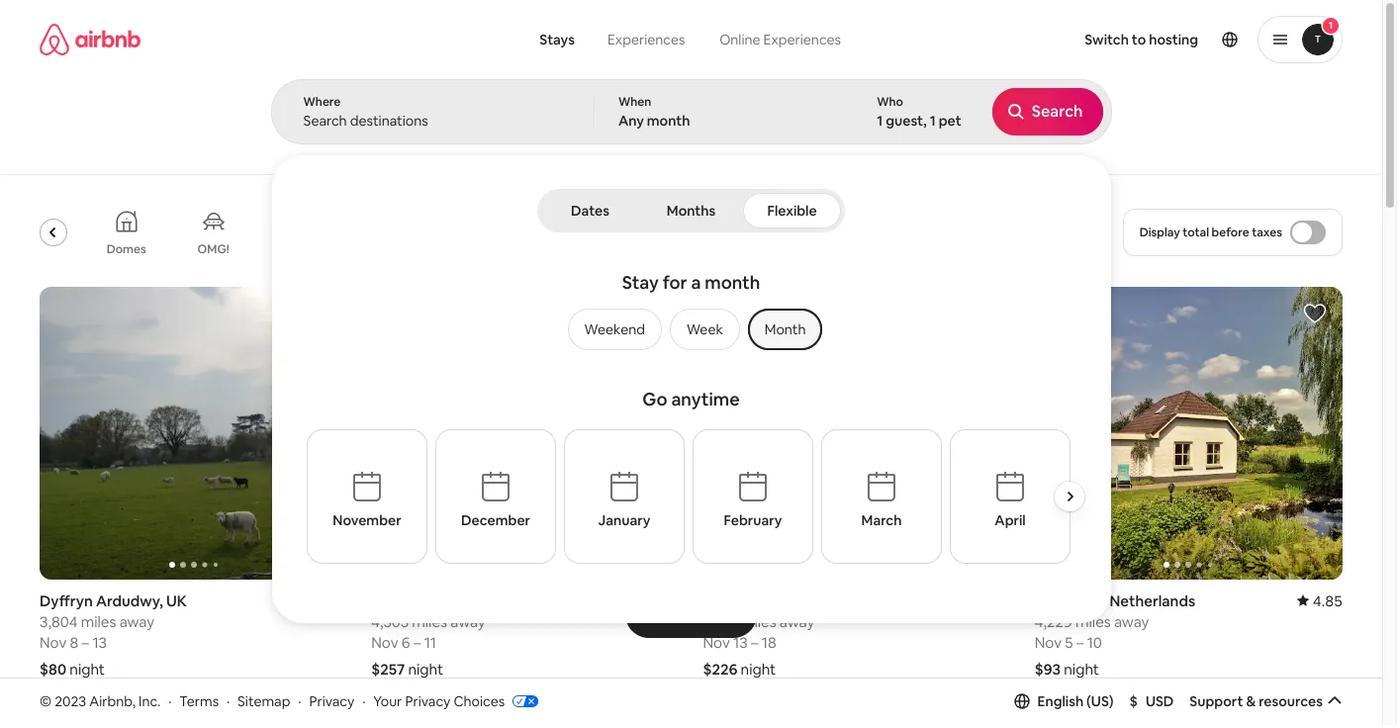 Task type: describe. For each thing, give the bounding box(es) containing it.
online experiences
[[719, 31, 841, 48]]

for
[[663, 271, 687, 294]]

choices
[[454, 692, 505, 710]]

night inside the brummen, netherlands 4,229 miles away nov 5 – 10 $93 night
[[1064, 660, 1099, 678]]

brummen,
[[1035, 591, 1107, 610]]

support & resources button
[[1190, 692, 1343, 710]]

group containing domes
[[0, 194, 1001, 271]]

0 horizontal spatial 1
[[877, 112, 883, 130]]

what can we help you find? tab list
[[524, 20, 702, 59]]

away inside dyffryn ardudwy, uk 3,804 miles away nov 8 – 13 $80 night
[[119, 612, 154, 631]]

display
[[1140, 225, 1180, 240]]

display total before taxes button
[[1123, 209, 1343, 256]]

stays button
[[524, 20, 591, 59]]

8
[[70, 633, 78, 652]]

add to wishlist: vallauris, france image
[[640, 302, 663, 326]]

group for dyffryn ardudwy, uk
[[40, 287, 348, 580]]

4.85
[[1313, 591, 1343, 610]]

go
[[642, 388, 667, 411]]

months button
[[643, 193, 739, 229]]

stay
[[622, 271, 659, 294]]

4,505
[[371, 612, 409, 631]]

$ usd
[[1130, 692, 1174, 710]]

3,804
[[40, 612, 78, 631]]

5
[[1065, 633, 1073, 652]]

ardudwy,
[[96, 591, 163, 610]]

– inside dyffryn ardudwy, uk 3,804 miles away nov 8 – 13 $80 night
[[82, 633, 89, 652]]

2 · from the left
[[227, 692, 230, 710]]

group for brummen, netherlands
[[1035, 287, 1343, 580]]

switch to hosting
[[1085, 31, 1198, 48]]

when
[[618, 94, 651, 110]]

1 button
[[1258, 16, 1343, 63]]

stays tab panel
[[271, 79, 1112, 623]]

stays
[[540, 31, 575, 48]]

when any month
[[618, 94, 690, 130]]

nov inside 4,168 miles away nov 13 – 18 $226 night
[[703, 633, 730, 652]]

13 inside dyffryn ardudwy, uk 3,804 miles away nov 8 – 13 $80 night
[[92, 633, 107, 652]]

your privacy choices link
[[373, 692, 538, 711]]

group inside stay for a month group
[[560, 309, 823, 350]]

resources
[[1259, 692, 1323, 710]]

nov inside the brummen, netherlands 4,229 miles away nov 5 – 10 $93 night
[[1035, 633, 1062, 652]]

terms · sitemap · privacy
[[179, 692, 355, 710]]

months
[[667, 202, 716, 220]]

switch to hosting link
[[1073, 19, 1210, 60]]

anytime
[[671, 388, 740, 411]]

4,168
[[703, 612, 738, 631]]

nov inside 4,505 miles away nov 6 – 11 $257 night
[[371, 633, 398, 652]]

pet
[[939, 112, 961, 130]]

december button
[[435, 429, 556, 564]]

privacy link
[[309, 692, 355, 710]]

4,168 miles away nov 13 – 18 $226 night
[[703, 612, 815, 678]]

to
[[1132, 31, 1146, 48]]

miles inside dyffryn ardudwy, uk 3,804 miles away nov 8 – 13 $80 night
[[81, 612, 116, 631]]

$80
[[40, 660, 66, 678]]

4,229
[[1035, 612, 1072, 631]]

weekend
[[584, 321, 645, 338]]

brummen, netherlands 4,229 miles away nov 5 – 10 $93 night
[[1035, 591, 1195, 678]]

dyffryn
[[40, 591, 93, 610]]

march button
[[821, 429, 942, 564]]

omg!
[[197, 241, 229, 257]]

miles inside the brummen, netherlands 4,229 miles away nov 5 – 10 $93 night
[[1076, 612, 1111, 631]]

display total before taxes
[[1140, 225, 1282, 240]]

11
[[424, 633, 436, 652]]

november
[[333, 512, 401, 529]]

1 privacy from the left
[[309, 692, 355, 710]]

support & resources
[[1190, 692, 1323, 710]]

guest,
[[886, 112, 927, 130]]

away inside 4,505 miles away nov 6 – 11 $257 night
[[450, 612, 485, 631]]

beachfront
[[273, 241, 335, 257]]

inc.
[[139, 692, 161, 710]]

1 horizontal spatial 1
[[930, 112, 936, 130]]

a
[[691, 271, 701, 294]]

english (us)
[[1037, 692, 1114, 710]]

$226
[[703, 660, 738, 678]]

nov inside dyffryn ardudwy, uk 3,804 miles away nov 8 – 13 $80 night
[[40, 633, 67, 652]]

english
[[1037, 692, 1084, 710]]

dates
[[571, 202, 609, 220]]

dates button
[[541, 193, 639, 229]]

2 privacy from the left
[[405, 692, 451, 710]]

january
[[598, 512, 650, 529]]

april button
[[950, 429, 1071, 564]]

stay for a month
[[622, 271, 760, 294]]

4.85 out of 5 average rating image
[[1297, 591, 1343, 610]]

© 2023 airbnb, inc. ·
[[40, 692, 172, 710]]

©
[[40, 692, 52, 710]]

march
[[861, 512, 902, 529]]

$93
[[1035, 660, 1061, 678]]

january button
[[564, 429, 685, 564]]

online
[[719, 31, 760, 48]]

february
[[724, 512, 782, 529]]

experiences button
[[591, 20, 702, 59]]

english (us) button
[[1014, 692, 1114, 710]]

online experiences link
[[702, 20, 859, 59]]



Task type: vqa. For each thing, say whether or not it's contained in the screenshot.
"$80"
yes



Task type: locate. For each thing, give the bounding box(es) containing it.
1 nov from the left
[[40, 633, 67, 652]]

2023
[[55, 692, 86, 710]]

night
[[70, 660, 105, 678], [408, 660, 443, 678], [741, 660, 776, 678], [1064, 660, 1099, 678]]

night down 8
[[70, 660, 105, 678]]

any
[[618, 112, 644, 130]]

night down the 18
[[741, 660, 776, 678]]

go anytime group
[[307, 380, 1093, 598]]

miles inside 4,168 miles away nov 13 – 18 $226 night
[[741, 612, 776, 631]]

miles up 10
[[1076, 612, 1111, 631]]

miles inside 4,505 miles away nov 6 – 11 $257 night
[[412, 612, 447, 631]]

sitemap link
[[238, 692, 290, 710]]

13 right 8
[[92, 633, 107, 652]]

month right "a"
[[705, 271, 760, 294]]

terms
[[179, 692, 219, 710]]

away down ardudwy,
[[119, 612, 154, 631]]

november button
[[307, 429, 427, 564]]

– right 8
[[82, 633, 89, 652]]

group for 4,505 miles away
[[371, 287, 679, 580]]

1 miles from the left
[[81, 612, 116, 631]]

go anytime
[[642, 388, 740, 411]]

sitemap
[[238, 692, 290, 710]]

0 vertical spatial month
[[647, 112, 690, 130]]

night inside 4,505 miles away nov 6 – 11 $257 night
[[408, 660, 443, 678]]

month
[[647, 112, 690, 130], [705, 271, 760, 294]]

· left your
[[362, 692, 366, 710]]

who
[[877, 94, 903, 110]]

3 – from the left
[[751, 633, 758, 652]]

experiences up when
[[608, 31, 685, 48]]

4 miles from the left
[[1076, 612, 1111, 631]]

taxes
[[1252, 225, 1282, 240]]

uk
[[166, 591, 187, 610]]

usd
[[1146, 692, 1174, 710]]

– right 5
[[1076, 633, 1084, 652]]

hosting
[[1149, 31, 1198, 48]]

2 experiences from the left
[[763, 31, 841, 48]]

1 experiences from the left
[[608, 31, 685, 48]]

away down netherlands
[[1114, 612, 1149, 631]]

2 horizontal spatial 1
[[1329, 19, 1333, 32]]

month inside when any month
[[647, 112, 690, 130]]

airbnb,
[[89, 692, 136, 710]]

total
[[1183, 225, 1209, 240]]

privacy right your
[[405, 692, 451, 710]]

2 nov from the left
[[371, 633, 398, 652]]

add to wishlist: brummen, netherlands image
[[1303, 302, 1327, 326]]

1 night from the left
[[70, 660, 105, 678]]

miles up the 18
[[741, 612, 776, 631]]

3 nov from the left
[[703, 633, 730, 652]]

4 · from the left
[[362, 692, 366, 710]]

4 night from the left
[[1064, 660, 1099, 678]]

away inside 4,168 miles away nov 13 – 18 $226 night
[[780, 612, 815, 631]]

miles up 11
[[412, 612, 447, 631]]

away
[[119, 612, 154, 631], [450, 612, 485, 631], [780, 612, 815, 631], [1114, 612, 1149, 631]]

4 nov from the left
[[1035, 633, 1062, 652]]

6
[[402, 633, 410, 652]]

domes
[[107, 241, 146, 257]]

1 horizontal spatial experiences
[[763, 31, 841, 48]]

· right inc.
[[168, 692, 172, 710]]

2 miles from the left
[[412, 612, 447, 631]]

18
[[762, 633, 777, 652]]

13 inside 4,168 miles away nov 13 – 18 $226 night
[[733, 633, 748, 652]]

4,505 miles away nov 6 – 11 $257 night
[[371, 612, 485, 678]]

away right 4,505
[[450, 612, 485, 631]]

2 away from the left
[[450, 612, 485, 631]]

1 vertical spatial month
[[705, 271, 760, 294]]

2 night from the left
[[408, 660, 443, 678]]

terms link
[[179, 692, 219, 710]]

before
[[1212, 225, 1249, 240]]

miles
[[81, 612, 116, 631], [412, 612, 447, 631], [741, 612, 776, 631], [1076, 612, 1111, 631]]

night down 11
[[408, 660, 443, 678]]

experiences
[[608, 31, 685, 48], [763, 31, 841, 48]]

support
[[1190, 692, 1243, 710]]

group containing weekend
[[560, 309, 823, 350]]

tab list
[[541, 189, 841, 233]]

night inside 4,168 miles away nov 13 – 18 $226 night
[[741, 660, 776, 678]]

december
[[461, 512, 530, 529]]

– right 6
[[413, 633, 421, 652]]

flexible button
[[743, 193, 841, 229]]

privacy left your
[[309, 692, 355, 710]]

3 miles from the left
[[741, 612, 776, 631]]

nov down 4,168
[[703, 633, 730, 652]]

1 horizontal spatial month
[[705, 271, 760, 294]]

1 · from the left
[[168, 692, 172, 710]]

none search field containing stay for a month
[[271, 0, 1112, 623]]

0 horizontal spatial experiences
[[608, 31, 685, 48]]

experiences right online
[[763, 31, 841, 48]]

0 horizontal spatial 13
[[92, 633, 107, 652]]

– inside 4,168 miles away nov 13 – 18 $226 night
[[751, 633, 758, 652]]

away right 4,168
[[780, 612, 815, 631]]

tab list containing dates
[[541, 189, 841, 233]]

3 night from the left
[[741, 660, 776, 678]]

nov left 5
[[1035, 633, 1062, 652]]

– left the 18
[[751, 633, 758, 652]]

1 horizontal spatial 13
[[733, 633, 748, 652]]

nov left 8
[[40, 633, 67, 652]]

month right any
[[647, 112, 690, 130]]

2 13 from the left
[[733, 633, 748, 652]]

1 13 from the left
[[92, 633, 107, 652]]

stay for a month group
[[370, 263, 1013, 380]]

week
[[687, 321, 723, 338]]

nov left 6
[[371, 633, 398, 652]]

group for 4,168 miles away
[[703, 287, 1011, 580]]

· right terms
[[227, 692, 230, 710]]

0 horizontal spatial privacy
[[309, 692, 355, 710]]

·
[[168, 692, 172, 710], [227, 692, 230, 710], [298, 692, 301, 710], [362, 692, 366, 710]]

4 away from the left
[[1114, 612, 1149, 631]]

3 · from the left
[[298, 692, 301, 710]]

$
[[1130, 692, 1138, 710]]

4 – from the left
[[1076, 633, 1084, 652]]

&
[[1246, 692, 1256, 710]]

3 away from the left
[[780, 612, 815, 631]]

Where field
[[303, 112, 562, 130]]

miles down ardudwy,
[[81, 612, 116, 631]]

your
[[373, 692, 402, 710]]

1 – from the left
[[82, 633, 89, 652]]

· left privacy link
[[298, 692, 301, 710]]

1 away from the left
[[119, 612, 154, 631]]

nov
[[40, 633, 67, 652], [371, 633, 398, 652], [703, 633, 730, 652], [1035, 633, 1062, 652]]

tab list inside stays tab panel
[[541, 189, 841, 233]]

1 horizontal spatial privacy
[[405, 692, 451, 710]]

dyffryn ardudwy, uk 3,804 miles away nov 8 – 13 $80 night
[[40, 591, 187, 678]]

1
[[1329, 19, 1333, 32], [877, 112, 883, 130], [930, 112, 936, 130]]

– inside the brummen, netherlands 4,229 miles away nov 5 – 10 $93 night
[[1076, 633, 1084, 652]]

night inside dyffryn ardudwy, uk 3,804 miles away nov 8 – 13 $80 night
[[70, 660, 105, 678]]

None search field
[[271, 0, 1112, 623]]

– inside 4,505 miles away nov 6 – 11 $257 night
[[413, 633, 421, 652]]

switch
[[1085, 31, 1129, 48]]

away inside the brummen, netherlands 4,229 miles away nov 5 – 10 $93 night
[[1114, 612, 1149, 631]]

13
[[92, 633, 107, 652], [733, 633, 748, 652]]

2 – from the left
[[413, 633, 421, 652]]

month inside group
[[705, 271, 760, 294]]

flexible
[[767, 202, 817, 220]]

who 1 guest, 1 pet
[[877, 94, 961, 130]]

group
[[0, 194, 1001, 271], [40, 287, 348, 580], [371, 287, 679, 580], [703, 287, 1011, 580], [1035, 287, 1343, 580], [560, 309, 823, 350]]

profile element
[[877, 0, 1343, 79]]

(us)
[[1086, 692, 1114, 710]]

experiences inside button
[[608, 31, 685, 48]]

0 horizontal spatial month
[[647, 112, 690, 130]]

february button
[[693, 429, 813, 564]]

night down 5
[[1064, 660, 1099, 678]]

month
[[765, 321, 806, 338]]

13 left the 18
[[733, 633, 748, 652]]

$257
[[371, 660, 405, 678]]

april
[[995, 512, 1026, 529]]

privacy
[[309, 692, 355, 710], [405, 692, 451, 710]]

10
[[1087, 633, 1102, 652]]

1 inside dropdown button
[[1329, 19, 1333, 32]]



